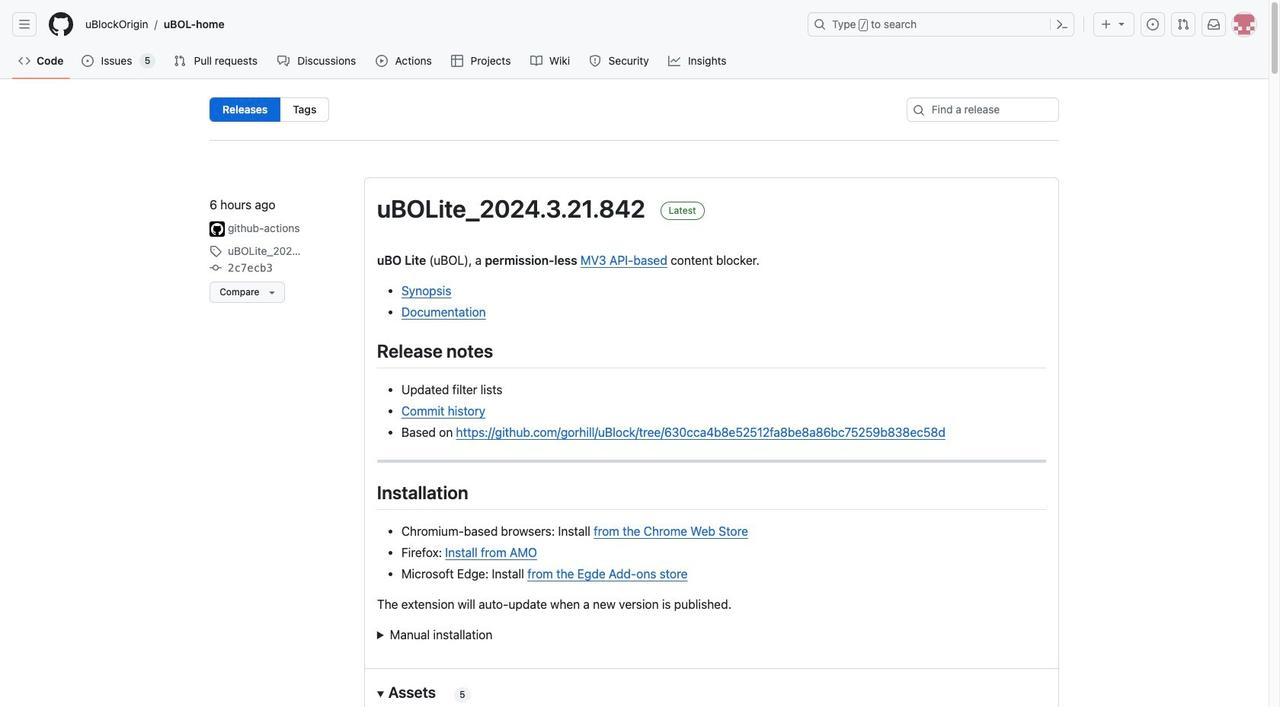 Task type: vqa. For each thing, say whether or not it's contained in the screenshot.
personal
no



Task type: describe. For each thing, give the bounding box(es) containing it.
search image
[[913, 104, 925, 117]]

@github actions image
[[210, 222, 225, 237]]

play image
[[376, 55, 388, 67]]

triangle down image
[[1115, 18, 1128, 30]]

git pull request image for bottommost the issue opened image
[[174, 55, 186, 67]]

releases and tags element
[[210, 98, 900, 122]]

plus image
[[1100, 18, 1112, 30]]



Task type: locate. For each thing, give the bounding box(es) containing it.
list
[[79, 12, 799, 37]]

table image
[[451, 55, 463, 67]]

1 horizontal spatial issue opened image
[[1147, 18, 1159, 30]]

issue opened image right code icon
[[82, 55, 94, 67]]

issue opened image right triangle down image
[[1147, 18, 1159, 30]]

1 vertical spatial issue opened image
[[82, 55, 94, 67]]

code image
[[18, 55, 30, 67]]

git pull request image
[[1177, 18, 1189, 30], [174, 55, 186, 67]]

command palette image
[[1056, 18, 1068, 30]]

0 horizontal spatial git pull request image
[[174, 55, 186, 67]]

0 vertical spatial git pull request image
[[1177, 18, 1189, 30]]

Find a release search field
[[907, 98, 1059, 122]]

graph image
[[669, 55, 681, 67]]

git pull request image for right the issue opened image
[[1177, 18, 1189, 30]]

comment discussion image
[[278, 55, 290, 67]]

triangle down image
[[266, 287, 278, 299]]

shield image
[[589, 55, 601, 67]]

0 vertical spatial issue opened image
[[1147, 18, 1159, 30]]

commit image
[[210, 262, 222, 275]]

1 vertical spatial git pull request image
[[174, 55, 186, 67]]

tag image
[[210, 246, 222, 258]]

issue opened image
[[1147, 18, 1159, 30], [82, 55, 94, 67]]

homepage image
[[49, 12, 73, 37]]

0 horizontal spatial issue opened image
[[82, 55, 94, 67]]

1 horizontal spatial git pull request image
[[1177, 18, 1189, 30]]

notifications image
[[1208, 18, 1220, 30]]

book image
[[530, 55, 542, 67]]



